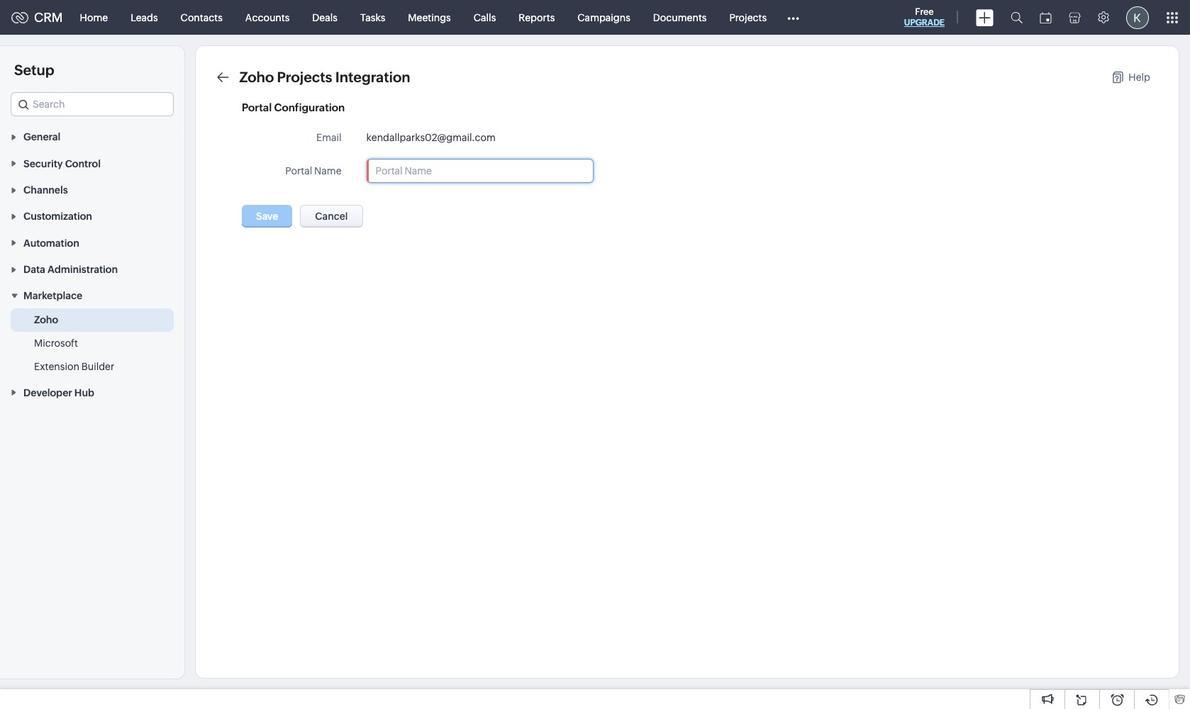 Task type: describe. For each thing, give the bounding box(es) containing it.
security
[[23, 158, 63, 169]]

extension builder
[[34, 361, 114, 373]]

hub
[[74, 387, 94, 398]]

extension
[[34, 361, 79, 373]]

profile image
[[1126, 6, 1149, 29]]

administration
[[47, 264, 118, 275]]

search element
[[1002, 0, 1031, 35]]

leads
[[131, 12, 158, 23]]

cancel
[[315, 211, 348, 222]]

create menu element
[[967, 0, 1002, 34]]

documents
[[653, 12, 707, 23]]

Portal Name text field
[[367, 160, 593, 182]]

Other Modules field
[[778, 6, 809, 29]]

accounts link
[[234, 0, 301, 34]]

automation
[[23, 237, 79, 249]]

help
[[1129, 72, 1150, 83]]

meetings
[[408, 12, 451, 23]]

meetings link
[[397, 0, 462, 34]]

tasks link
[[349, 0, 397, 34]]

general
[[23, 131, 60, 143]]

home link
[[69, 0, 119, 34]]

kendallparks02@gmail.com
[[366, 132, 496, 143]]

data administration
[[23, 264, 118, 275]]

deals link
[[301, 0, 349, 34]]

upgrade
[[904, 18, 945, 28]]

leads link
[[119, 0, 169, 34]]

profile element
[[1118, 0, 1158, 34]]

reports
[[519, 12, 555, 23]]

projects inside projects link
[[729, 12, 767, 23]]

portal for portal name
[[285, 165, 312, 177]]

projects link
[[718, 0, 778, 34]]

zoho link
[[34, 313, 58, 327]]

data
[[23, 264, 45, 275]]

campaigns link
[[566, 0, 642, 34]]

developer hub button
[[0, 379, 184, 406]]

configuration
[[274, 101, 345, 113]]

contacts
[[181, 12, 223, 23]]

channels button
[[0, 176, 184, 203]]

setup
[[14, 62, 54, 78]]

calendar image
[[1040, 12, 1052, 23]]

marketplace
[[23, 290, 82, 302]]

free upgrade
[[904, 6, 945, 28]]

marketplace region
[[0, 309, 184, 379]]

customization
[[23, 211, 92, 222]]

home
[[80, 12, 108, 23]]

email
[[316, 132, 342, 143]]



Task type: vqa. For each thing, say whether or not it's contained in the screenshot.
Leads link
yes



Task type: locate. For each thing, give the bounding box(es) containing it.
logo image
[[11, 12, 28, 23]]

1 vertical spatial zoho
[[34, 314, 58, 326]]

free
[[915, 6, 934, 17]]

cancel button
[[300, 205, 363, 228]]

integration
[[335, 69, 410, 85]]

contacts link
[[169, 0, 234, 34]]

1 horizontal spatial projects
[[729, 12, 767, 23]]

security control button
[[0, 150, 184, 176]]

projects left the other modules field
[[729, 12, 767, 23]]

reports link
[[507, 0, 566, 34]]

security control
[[23, 158, 101, 169]]

1 horizontal spatial zoho
[[239, 69, 274, 85]]

0 horizontal spatial portal
[[242, 101, 272, 113]]

developer
[[23, 387, 72, 398]]

zoho for zoho
[[34, 314, 58, 326]]

accounts
[[245, 12, 290, 23]]

microsoft link
[[34, 336, 78, 351]]

1 vertical spatial projects
[[277, 69, 332, 85]]

microsoft
[[34, 338, 78, 349]]

0 vertical spatial projects
[[729, 12, 767, 23]]

zoho inside marketplace "region"
[[34, 314, 58, 326]]

tasks
[[360, 12, 385, 23]]

projects
[[729, 12, 767, 23], [277, 69, 332, 85]]

data administration button
[[0, 256, 184, 282]]

portal left name
[[285, 165, 312, 177]]

1 vertical spatial portal
[[285, 165, 312, 177]]

crm
[[34, 10, 63, 25]]

channels
[[23, 184, 68, 196]]

zoho projects integration
[[239, 69, 410, 85]]

name
[[314, 165, 342, 177]]

Search text field
[[11, 93, 173, 116]]

calls
[[474, 12, 496, 23]]

0 vertical spatial zoho
[[239, 69, 274, 85]]

control
[[65, 158, 101, 169]]

crm link
[[11, 10, 63, 25]]

0 horizontal spatial projects
[[277, 69, 332, 85]]

portal
[[242, 101, 272, 113], [285, 165, 312, 177]]

zoho
[[239, 69, 274, 85], [34, 314, 58, 326]]

portal left the configuration
[[242, 101, 272, 113]]

0 vertical spatial portal
[[242, 101, 272, 113]]

deals
[[312, 12, 338, 23]]

builder
[[81, 361, 114, 373]]

customization button
[[0, 203, 184, 229]]

documents link
[[642, 0, 718, 34]]

projects up the configuration
[[277, 69, 332, 85]]

None field
[[11, 92, 174, 116]]

1 horizontal spatial portal
[[285, 165, 312, 177]]

portal name
[[285, 165, 342, 177]]

campaigns
[[578, 12, 630, 23]]

zoho down marketplace
[[34, 314, 58, 326]]

marketplace button
[[0, 282, 184, 309]]

search image
[[1011, 11, 1023, 23]]

create menu image
[[976, 9, 994, 26]]

general button
[[0, 123, 184, 150]]

developer hub
[[23, 387, 94, 398]]

0 horizontal spatial zoho
[[34, 314, 58, 326]]

portal for portal configuration
[[242, 101, 272, 113]]

zoho up "portal configuration"
[[239, 69, 274, 85]]

portal configuration
[[242, 101, 345, 113]]

automation button
[[0, 229, 184, 256]]

calls link
[[462, 0, 507, 34]]

zoho for zoho projects integration
[[239, 69, 274, 85]]



